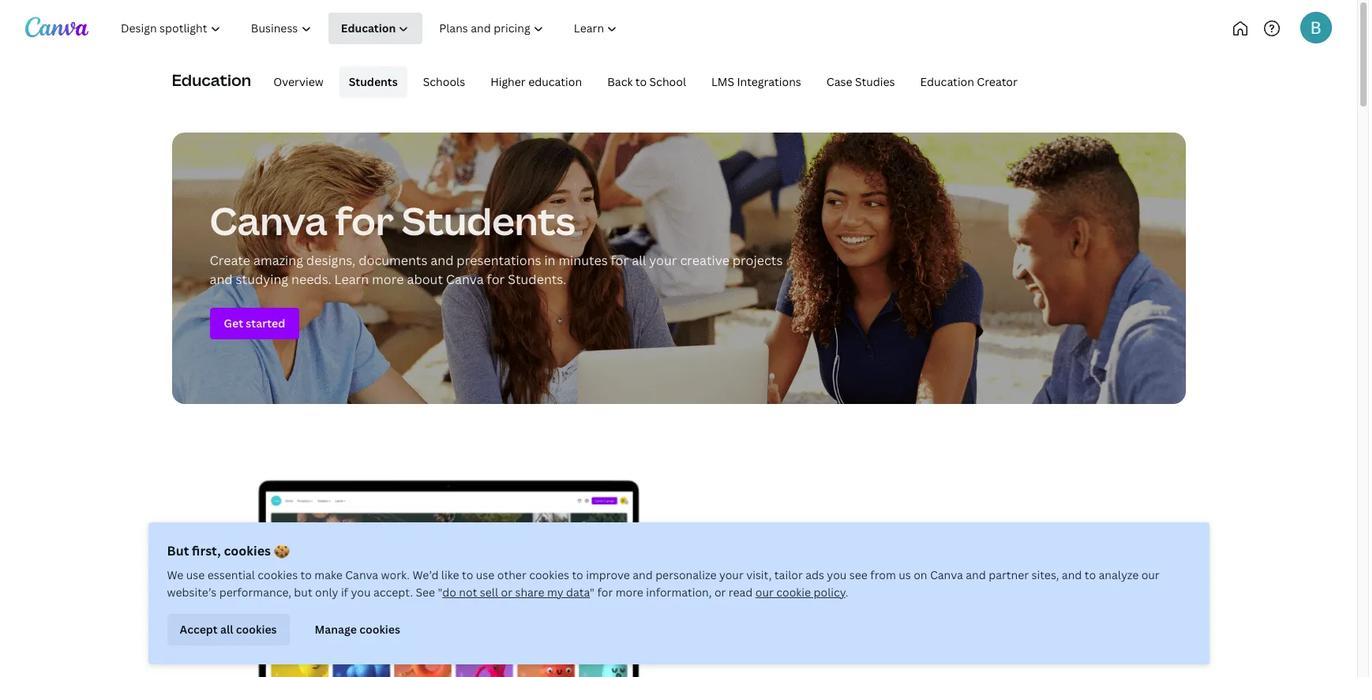 Task type: describe. For each thing, give the bounding box(es) containing it.
any
[[1027, 589, 1046, 604]]

information,
[[646, 585, 712, 600]]

has
[[768, 589, 787, 604]]

cookies up my
[[529, 568, 569, 583]]

education
[[528, 74, 582, 89]]

1 vertical spatial our
[[756, 585, 774, 600]]

data
[[566, 585, 590, 600]]

subject
[[1049, 589, 1088, 604]]

to up but at the bottom left of page
[[300, 568, 312, 583]]

and up subject
[[1062, 568, 1082, 583]]

and down the create
[[210, 271, 233, 288]]

from for us
[[870, 568, 896, 583]]

template
[[778, 546, 865, 572]]

education creator link
[[911, 66, 1027, 98]]

manage
[[315, 622, 357, 637]]

thousands
[[789, 589, 846, 604]]

education for education
[[172, 69, 251, 91]]

canva up amazing
[[210, 195, 327, 246]]

presentations
[[457, 252, 541, 269]]

lms integrations
[[711, 74, 801, 89]]

need
[[969, 607, 996, 622]]

higher education
[[490, 74, 582, 89]]

case
[[827, 74, 852, 89]]

make
[[315, 568, 343, 583]]

education for education creator
[[920, 74, 974, 89]]

top level navigation element
[[107, 13, 685, 44]]

but
[[294, 585, 312, 600]]

canva has thousands of free, high quality templates on any subject or topic imaginable, to help you ace your studies. no need to start from scratch!
[[732, 589, 1132, 622]]

schools link
[[414, 66, 475, 98]]

we'd
[[413, 568, 439, 583]]

canva up if
[[345, 568, 378, 583]]

back
[[607, 74, 633, 89]]

free,
[[862, 589, 886, 604]]

but first, cookies 🍪
[[167, 542, 290, 560]]

all inside "accept all cookies" button
[[220, 622, 233, 637]]

designs,
[[306, 252, 356, 269]]

to left start
[[998, 607, 1010, 622]]

case studies
[[827, 74, 895, 89]]

only
[[315, 585, 338, 600]]

create
[[210, 252, 250, 269]]

you inside canva has thousands of free, high quality templates on any subject or topic imaginable, to help you ace your studies. no need to start from scratch!
[[836, 607, 856, 622]]

us
[[899, 568, 911, 583]]

1 use from the left
[[186, 568, 205, 583]]

for right minutes
[[611, 252, 629, 269]]

.
[[845, 585, 848, 600]]

do not sell or share my data link
[[442, 585, 590, 600]]

lms
[[711, 74, 734, 89]]

to right like
[[462, 568, 473, 583]]

free template library
[[732, 546, 932, 572]]

accept.
[[373, 585, 413, 600]]

accept all cookies
[[180, 622, 277, 637]]

to up the data
[[572, 568, 583, 583]]

menu bar containing overview
[[258, 66, 1027, 98]]

share
[[515, 585, 544, 600]]

read
[[729, 585, 753, 600]]

personalize
[[656, 568, 717, 583]]

" inside we use essential cookies to make canva work. we'd like to use other cookies to improve and personalize your visit, tailor ads you see from us on canva and partner sites, and to analyze our website's performance, but only if you accept. see "
[[438, 585, 442, 600]]

our cookie policy link
[[756, 585, 845, 600]]

lms integrations link
[[702, 66, 811, 98]]

back to school
[[607, 74, 686, 89]]

canva inside canva has thousands of free, high quality templates on any subject or topic imaginable, to help you ace your studies. no need to start from scratch!
[[732, 589, 765, 604]]

projects
[[733, 252, 783, 269]]

creator
[[977, 74, 1018, 89]]

to left help at bottom right
[[796, 607, 807, 622]]

visit,
[[746, 568, 772, 583]]

studies.
[[907, 607, 948, 622]]

sites,
[[1032, 568, 1059, 583]]

cookie
[[776, 585, 811, 600]]

partner
[[989, 568, 1029, 583]]

1 horizontal spatial more
[[616, 585, 643, 600]]

students inside menu bar
[[349, 74, 398, 89]]

manage cookies button
[[302, 614, 413, 646]]

cookies up essential
[[224, 542, 271, 560]]

quality
[[914, 589, 951, 604]]

cookies down the 🍪
[[258, 568, 298, 583]]

to inside menu bar
[[636, 74, 647, 89]]

canva down presentations
[[446, 271, 484, 288]]

0 vertical spatial you
[[827, 568, 847, 583]]

we
[[167, 568, 183, 583]]

no
[[951, 607, 966, 622]]

for up "documents"
[[335, 195, 394, 246]]

canva up quality
[[930, 568, 963, 583]]

tailor
[[775, 568, 803, 583]]

help
[[810, 607, 833, 622]]

free
[[732, 546, 775, 572]]

analyze
[[1099, 568, 1139, 583]]

sell
[[480, 585, 498, 600]]

we use essential cookies to make canva work. we'd like to use other cookies to improve and personalize your visit, tailor ads you see from us on canva and partner sites, and to analyze our website's performance, but only if you accept. see "
[[167, 568, 1160, 600]]

school
[[650, 74, 686, 89]]

accept all cookies button
[[167, 614, 289, 646]]

and up do not sell or share my data " for more information, or read our cookie policy .
[[633, 568, 653, 583]]

overview
[[273, 74, 323, 89]]

from for scratch!
[[1041, 607, 1066, 622]]

more inside canva for students create amazing designs, documents and presentations in minutes for all your creative projects and studying needs. learn more about canva for students.
[[372, 271, 404, 288]]

your for help
[[880, 607, 904, 622]]

your for improve
[[719, 568, 744, 583]]

essential
[[208, 568, 255, 583]]

other
[[497, 568, 526, 583]]

topic
[[1105, 589, 1132, 604]]

and up about
[[431, 252, 454, 269]]



Task type: vqa. For each thing, say whether or not it's contained in the screenshot.
YOUR associated with help
yes



Task type: locate. For each thing, give the bounding box(es) containing it.
do
[[442, 585, 456, 600]]

or left read
[[715, 585, 726, 600]]

cookies down accept.
[[359, 622, 400, 637]]

on inside we use essential cookies to make canva work. we'd like to use other cookies to improve and personalize your visit, tailor ads you see from us on canva and partner sites, and to analyze our website's performance, but only if you accept. see "
[[914, 568, 927, 583]]

to
[[636, 74, 647, 89], [300, 568, 312, 583], [462, 568, 473, 583], [572, 568, 583, 583], [1085, 568, 1096, 583], [796, 607, 807, 622], [998, 607, 1010, 622]]

0 vertical spatial on
[[914, 568, 927, 583]]

your up read
[[719, 568, 744, 583]]

from
[[870, 568, 896, 583], [1041, 607, 1066, 622]]

all right accept
[[220, 622, 233, 637]]

0 horizontal spatial more
[[372, 271, 404, 288]]

my
[[547, 585, 564, 600]]

0 vertical spatial our
[[1142, 568, 1160, 583]]

canva up imaginable,
[[732, 589, 765, 604]]

website's
[[167, 585, 217, 600]]

for down the improve
[[597, 585, 613, 600]]

0 horizontal spatial students
[[349, 74, 398, 89]]

first,
[[192, 542, 221, 560]]

0 horizontal spatial your
[[649, 252, 677, 269]]

you right if
[[351, 585, 371, 600]]

1 horizontal spatial or
[[715, 585, 726, 600]]

ads
[[806, 568, 824, 583]]

1 horizontal spatial your
[[719, 568, 744, 583]]

2 horizontal spatial your
[[880, 607, 904, 622]]

on right us
[[914, 568, 927, 583]]

learn
[[334, 271, 369, 288]]

for down presentations
[[487, 271, 505, 288]]

0 horizontal spatial use
[[186, 568, 205, 583]]

like
[[441, 568, 459, 583]]

our inside we use essential cookies to make canva work. we'd like to use other cookies to improve and personalize your visit, tailor ads you see from us on canva and partner sites, and to analyze our website's performance, but only if you accept. see "
[[1142, 568, 1160, 583]]

0 horizontal spatial our
[[756, 585, 774, 600]]

students inside canva for students create amazing designs, documents and presentations in minutes for all your creative projects and studying needs. learn more about canva for students.
[[402, 195, 575, 246]]

your inside canva for students create amazing designs, documents and presentations in minutes for all your creative projects and studying needs. learn more about canva for students.
[[649, 252, 677, 269]]

0 vertical spatial students
[[349, 74, 398, 89]]

canva for students create amazing designs, documents and presentations in minutes for all your creative projects and studying needs. learn more about canva for students.
[[210, 195, 783, 288]]

templates
[[954, 589, 1008, 604]]

and
[[431, 252, 454, 269], [210, 271, 233, 288], [633, 568, 653, 583], [966, 568, 986, 583], [1062, 568, 1082, 583]]

creative
[[680, 252, 730, 269]]

studying
[[236, 271, 288, 288]]

1 vertical spatial students
[[402, 195, 575, 246]]

cookies down performance,
[[236, 622, 277, 637]]

use
[[186, 568, 205, 583], [476, 568, 495, 583]]

or
[[501, 585, 512, 600], [715, 585, 726, 600], [1091, 589, 1102, 604]]

1 horizontal spatial on
[[1010, 589, 1024, 604]]

menu bar
[[258, 66, 1027, 98]]

education inside menu bar
[[920, 74, 974, 89]]

higher
[[490, 74, 526, 89]]

2 use from the left
[[476, 568, 495, 583]]

students
[[349, 74, 398, 89], [402, 195, 575, 246]]

your inside canva has thousands of free, high quality templates on any subject or topic imaginable, to help you ace your studies. no need to start from scratch!
[[880, 607, 904, 622]]

2 vertical spatial your
[[880, 607, 904, 622]]

0 horizontal spatial all
[[220, 622, 233, 637]]

schools
[[423, 74, 465, 89]]

your left creative
[[649, 252, 677, 269]]

about
[[407, 271, 443, 288]]

students down top level navigation element
[[349, 74, 398, 89]]

1 vertical spatial all
[[220, 622, 233, 637]]

0 vertical spatial all
[[632, 252, 646, 269]]

manage cookies
[[315, 622, 400, 637]]

from left us
[[870, 568, 896, 583]]

our right analyze
[[1142, 568, 1160, 583]]

ace
[[858, 607, 877, 622]]

0 vertical spatial your
[[649, 252, 677, 269]]

1 horizontal spatial use
[[476, 568, 495, 583]]

performance,
[[219, 585, 291, 600]]

all right minutes
[[632, 252, 646, 269]]

1 vertical spatial more
[[616, 585, 643, 600]]

needs.
[[291, 271, 331, 288]]

0 horizontal spatial or
[[501, 585, 512, 600]]

your inside we use essential cookies to make canva work. we'd like to use other cookies to improve and personalize your visit, tailor ads you see from us on canva and partner sites, and to analyze our website's performance, but only if you accept. see "
[[719, 568, 744, 583]]

and up templates
[[966, 568, 986, 583]]

0 vertical spatial from
[[870, 568, 896, 583]]

more down "documents"
[[372, 271, 404, 288]]

or up scratch!
[[1091, 589, 1102, 604]]

0 horizontal spatial from
[[870, 568, 896, 583]]

our down 'visit,'
[[756, 585, 774, 600]]

student templates homepage image
[[172, 444, 669, 678]]

your
[[649, 252, 677, 269], [719, 568, 744, 583], [880, 607, 904, 622]]

education creator
[[920, 74, 1018, 89]]

🍪
[[274, 542, 290, 560]]

2 horizontal spatial or
[[1091, 589, 1102, 604]]

1 vertical spatial from
[[1041, 607, 1066, 622]]

0 vertical spatial more
[[372, 271, 404, 288]]

0 horizontal spatial education
[[172, 69, 251, 91]]

1 horizontal spatial education
[[920, 74, 974, 89]]

studies
[[855, 74, 895, 89]]

documents
[[359, 252, 428, 269]]

for
[[335, 195, 394, 246], [611, 252, 629, 269], [487, 271, 505, 288], [597, 585, 613, 600]]

accept
[[180, 622, 218, 637]]

policy
[[814, 585, 845, 600]]

use up website's
[[186, 568, 205, 583]]

integrations
[[737, 74, 801, 89]]

your down "high"
[[880, 607, 904, 622]]

do not sell or share my data " for more information, or read our cookie policy .
[[442, 585, 848, 600]]

" down the improve
[[590, 585, 595, 600]]

1 vertical spatial you
[[351, 585, 371, 600]]

0 horizontal spatial on
[[914, 568, 927, 583]]

1 horizontal spatial from
[[1041, 607, 1066, 622]]

" right see
[[438, 585, 442, 600]]

1 horizontal spatial our
[[1142, 568, 1160, 583]]

from inside we use essential cookies to make canva work. we'd like to use other cookies to improve and personalize your visit, tailor ads you see from us on canva and partner sites, and to analyze our website's performance, but only if you accept. see "
[[870, 568, 896, 583]]

0 horizontal spatial "
[[438, 585, 442, 600]]

from inside canva has thousands of free, high quality templates on any subject or topic imaginable, to help you ace your studies. no need to start from scratch!
[[1041, 607, 1066, 622]]

all inside canva for students create amazing designs, documents and presentations in minutes for all your creative projects and studying needs. learn more about canva for students.
[[632, 252, 646, 269]]

not
[[459, 585, 477, 600]]

higher education link
[[481, 66, 592, 98]]

1 " from the left
[[438, 585, 442, 600]]

on left any
[[1010, 589, 1024, 604]]

you up policy
[[827, 568, 847, 583]]

library
[[869, 546, 932, 572]]

you down "of"
[[836, 607, 856, 622]]

high
[[889, 589, 912, 604]]

see
[[416, 585, 435, 600]]

on
[[914, 568, 927, 583], [1010, 589, 1024, 604]]

you
[[827, 568, 847, 583], [351, 585, 371, 600], [836, 607, 856, 622]]

1 vertical spatial your
[[719, 568, 744, 583]]

start
[[1012, 607, 1038, 622]]

case studies link
[[817, 66, 905, 98]]

scratch!
[[1069, 607, 1112, 622]]

imaginable,
[[732, 607, 793, 622]]

amazing
[[253, 252, 303, 269]]

1 horizontal spatial "
[[590, 585, 595, 600]]

work.
[[381, 568, 410, 583]]

all
[[632, 252, 646, 269], [220, 622, 233, 637]]

in
[[544, 252, 556, 269]]

or inside canva has thousands of free, high quality templates on any subject or topic imaginable, to help you ace your studies. no need to start from scratch!
[[1091, 589, 1102, 604]]

our
[[1142, 568, 1160, 583], [756, 585, 774, 600]]

see
[[850, 568, 868, 583]]

of
[[848, 589, 859, 604]]

2 vertical spatial you
[[836, 607, 856, 622]]

1 horizontal spatial students
[[402, 195, 575, 246]]

students.
[[508, 271, 566, 288]]

back to school link
[[598, 66, 696, 98]]

or right sell
[[501, 585, 512, 600]]

or for canva
[[1091, 589, 1102, 604]]

but
[[167, 542, 189, 560]]

from down subject
[[1041, 607, 1066, 622]]

on inside canva has thousands of free, high quality templates on any subject or topic imaginable, to help you ace your studies. no need to start from scratch!
[[1010, 589, 1024, 604]]

students link
[[339, 66, 407, 98]]

overview link
[[264, 66, 333, 98]]

2 " from the left
[[590, 585, 595, 600]]

students up presentations
[[402, 195, 575, 246]]

to left analyze
[[1085, 568, 1096, 583]]

improve
[[586, 568, 630, 583]]

if
[[341, 585, 348, 600]]

more
[[372, 271, 404, 288], [616, 585, 643, 600]]

1 horizontal spatial all
[[632, 252, 646, 269]]

more down the improve
[[616, 585, 643, 600]]

1 vertical spatial on
[[1010, 589, 1024, 604]]

or for do
[[715, 585, 726, 600]]

use up sell
[[476, 568, 495, 583]]

to right back
[[636, 74, 647, 89]]



